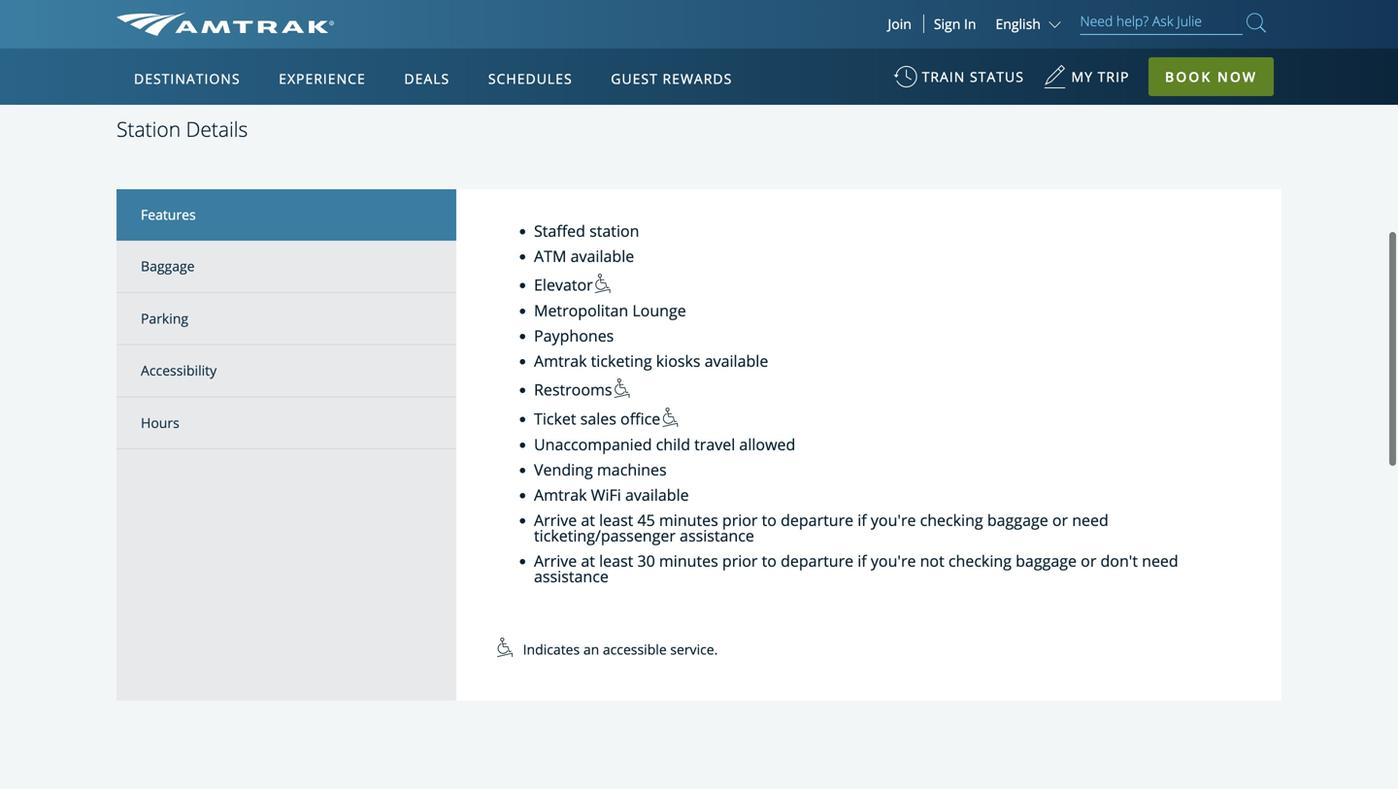 Task type: describe. For each thing, give the bounding box(es) containing it.
parking element
[[141, 309, 189, 328]]

an
[[584, 641, 599, 659]]

0 horizontal spatial need
[[1073, 510, 1109, 531]]

2 you're from the top
[[871, 551, 916, 572]]

sign in
[[934, 15, 977, 33]]

destinations button
[[126, 51, 248, 106]]

1 minutes from the top
[[659, 510, 719, 531]]

metropolitan
[[534, 300, 629, 321]]

train
[[922, 68, 966, 86]]

ticketing
[[591, 351, 652, 372]]

hours element
[[141, 414, 179, 432]]

features
[[141, 206, 196, 224]]

st.,
[[282, 31, 301, 49]]

ticketing/passenger
[[534, 526, 676, 547]]

atm
[[534, 246, 567, 267]]

1 prior from the top
[[723, 510, 758, 531]]

1 least from the top
[[599, 510, 634, 531]]

ticket
[[534, 409, 577, 430]]

train
[[183, 11, 216, 30]]

amtrak wifi available element
[[534, 483, 1243, 508]]

sales
[[581, 409, 617, 430]]

penn
[[1206, 11, 1238, 30]]

during
[[525, 11, 568, 30]]

2 departure from the top
[[781, 551, 854, 572]]

0 vertical spatial or
[[1053, 510, 1068, 531]]

0 vertical spatial and
[[933, 11, 957, 30]]

30
[[638, 551, 655, 572]]

english
[[996, 15, 1041, 33]]

kiosks
[[656, 351, 701, 372]]

will
[[1090, 11, 1111, 30]]

vending machines element
[[534, 458, 1243, 483]]

application inside banner
[[189, 162, 655, 434]]

baggage element
[[141, 257, 195, 275]]

1 vertical spatial assistance
[[534, 566, 609, 587]]

45
[[638, 510, 655, 531]]

train status
[[922, 68, 1025, 86]]

ave.
[[193, 31, 220, 49]]

2 if from the top
[[858, 551, 867, 572]]

experience button
[[271, 51, 374, 106]]

office
[[621, 409, 661, 430]]

1 arrive from the top
[[534, 510, 577, 531]]

arrive at least 45 minutes prior to departure if you're checking baggage or need ticketing/passenger assistance element
[[534, 508, 1243, 549]]

guest
[[611, 69, 658, 88]]

services,
[[698, 11, 752, 30]]

5:00am.
[[471, 11, 522, 30]]

overnight
[[305, 11, 366, 30]]

in
[[964, 15, 977, 33]]

now
[[1218, 68, 1258, 86]]

join button
[[877, 15, 925, 33]]

from
[[369, 11, 400, 30]]

not
[[920, 551, 945, 572]]

service.
[[671, 641, 718, 659]]

Please enter your search item search field
[[1081, 10, 1243, 35]]

access
[[961, 11, 1002, 30]]

details
[[186, 115, 248, 143]]

time
[[598, 11, 627, 30]]

this
[[572, 11, 595, 30]]

indicates
[[523, 641, 580, 659]]

features element
[[141, 206, 196, 224]]

allowed
[[740, 434, 796, 455]]

banner containing join
[[0, 0, 1399, 449]]

accessible
[[603, 641, 667, 659]]

vending
[[534, 460, 593, 481]]

trip
[[1098, 68, 1130, 86]]

restrooms
[[534, 380, 612, 400]]

staffed
[[534, 221, 586, 242]]

search icon image
[[1247, 9, 1267, 36]]

garden).
[[485, 31, 540, 49]]

accessibility icon image
[[495, 634, 520, 661]]

schedules link
[[481, 49, 580, 105]]

station
[[590, 221, 640, 242]]

platforms,
[[1022, 11, 1087, 30]]

destinations
[[134, 69, 240, 88]]

red
[[877, 11, 901, 30]]

adjacent
[[304, 31, 358, 49]]

closed
[[261, 11, 301, 30]]

station details
[[117, 115, 248, 143]]

travel
[[695, 434, 736, 455]]

my trip
[[1072, 68, 1130, 86]]

atm available element
[[534, 244, 1243, 269]]

1 you're from the top
[[871, 510, 916, 531]]

book now button
[[1149, 57, 1274, 96]]

amtrak inside the moynihan train hall is closed overnight from 1:00am to 5:00am. during this time all amtrak services, including baggage, red cap and access to platforms, will be handled at penn station (8th ave. and 31st st., adjacent to madison square garden).
[[648, 11, 695, 30]]

amtrak ticketing kiosks available element
[[534, 349, 1243, 374]]

accessibility element
[[141, 361, 217, 380]]

rewards
[[663, 69, 733, 88]]

hours button
[[117, 398, 457, 450]]

english button
[[996, 15, 1066, 33]]

amtrak inside the metropolitan lounge payphones amtrak ticketing kiosks available
[[534, 351, 587, 372]]

moynihan train hall is closed overnight from 1:00am to 5:00am. during this time all amtrak services, including baggage, red cap and access to platforms, will be handled at penn station (8th ave. and 31st st., adjacent to madison square garden).
[[117, 11, 1238, 49]]

available inside the metropolitan lounge payphones amtrak ticketing kiosks available
[[705, 351, 769, 372]]

machines
[[597, 460, 667, 481]]

moynihan
[[117, 11, 180, 30]]

ticket sales office
[[534, 409, 661, 430]]

1 vertical spatial or
[[1081, 551, 1097, 572]]

1 vertical spatial baggage
[[1016, 551, 1077, 572]]

deals
[[404, 69, 450, 88]]

2 vertical spatial at
[[581, 551, 595, 572]]

arrive at least 30 minutes prior to departure if you're not checking baggage or don't need assistance element
[[534, 549, 1243, 590]]

book
[[1166, 68, 1212, 86]]

1 vertical spatial at
[[581, 510, 595, 531]]



Task type: vqa. For each thing, say whether or not it's contained in the screenshot.
Unaccompanied child travel allowed element
yes



Task type: locate. For each thing, give the bounding box(es) containing it.
0 vertical spatial arrive
[[534, 510, 577, 531]]

at inside the moynihan train hall is closed overnight from 1:00am to 5:00am. during this time all amtrak services, including baggage, red cap and access to platforms, will be handled at penn station (8th ave. and 31st st., adjacent to madison square garden).
[[1190, 11, 1202, 30]]

1 vertical spatial prior
[[723, 551, 758, 572]]

schedules
[[488, 69, 573, 88]]

need up don't
[[1073, 510, 1109, 531]]

1 horizontal spatial need
[[1142, 551, 1179, 572]]

if down amtrak wifi available element
[[858, 510, 867, 531]]

madison
[[379, 31, 433, 49]]

and
[[933, 11, 957, 30], [223, 31, 248, 49]]

1:00am
[[404, 11, 451, 30]]

1 horizontal spatial assistance
[[680, 526, 755, 547]]

minutes right 45
[[659, 510, 719, 531]]

amtrak down "vending"
[[534, 485, 587, 506]]

(8th
[[165, 31, 190, 49]]

if
[[858, 510, 867, 531], [858, 551, 867, 572]]

at left penn in the top of the page
[[1190, 11, 1202, 30]]

0 vertical spatial at
[[1190, 11, 1202, 30]]

station
[[117, 31, 161, 49], [117, 115, 181, 143]]

payphones element
[[534, 324, 1243, 349]]

you're
[[871, 510, 916, 531], [871, 551, 916, 572]]

train status link
[[894, 58, 1025, 106]]

guest rewards button
[[603, 51, 740, 106]]

0 vertical spatial station
[[117, 31, 161, 49]]

deals button
[[397, 51, 458, 106]]

at down wifi
[[581, 510, 595, 531]]

least
[[599, 510, 634, 531], [599, 551, 634, 572]]

2 prior from the top
[[723, 551, 758, 572]]

0 horizontal spatial and
[[223, 31, 248, 49]]

1 vertical spatial and
[[223, 31, 248, 49]]

elevator
[[534, 275, 593, 295]]

elevator element
[[534, 269, 1243, 298]]

staffed station atm available
[[534, 221, 640, 267]]

1 vertical spatial amtrak
[[534, 351, 587, 372]]

0 vertical spatial minutes
[[659, 510, 719, 531]]

0 vertical spatial least
[[599, 510, 634, 531]]

departure down arrive at least 45 minutes prior to departure if you're checking baggage or need ticketing/passenger assistance element
[[781, 551, 854, 572]]

minutes right 30
[[659, 551, 719, 572]]

1 vertical spatial available
[[705, 351, 769, 372]]

application
[[189, 162, 655, 434]]

be
[[1115, 11, 1131, 30]]

0 horizontal spatial or
[[1053, 510, 1068, 531]]

amtrak inside unaccompanied child travel allowed vending machines amtrak wifi available arrive at least 45 minutes prior to departure if you're checking baggage or need ticketing/passenger assistance arrive at least 30 minutes prior to departure if you're not checking baggage or don't need assistance
[[534, 485, 587, 506]]

prior right 30
[[723, 551, 758, 572]]

0 vertical spatial baggage
[[988, 510, 1049, 531]]

accessibility button
[[117, 345, 457, 398]]

2 vertical spatial amtrak
[[534, 485, 587, 506]]

station down moynihan in the top left of the page
[[117, 31, 161, 49]]

and down hall
[[223, 31, 248, 49]]

2 least from the top
[[599, 551, 634, 572]]

banner
[[0, 0, 1399, 449]]

is
[[247, 11, 257, 30]]

minutes
[[659, 510, 719, 531], [659, 551, 719, 572]]

guest rewards
[[611, 69, 733, 88]]

or
[[1053, 510, 1068, 531], [1081, 551, 1097, 572]]

at
[[1190, 11, 1202, 30], [581, 510, 595, 531], [581, 551, 595, 572]]

join
[[888, 15, 912, 33]]

staffed station element
[[534, 219, 1243, 244]]

my trip button
[[1044, 58, 1130, 106]]

least down ticketing/passenger
[[599, 551, 634, 572]]

you're down amtrak wifi available element
[[871, 510, 916, 531]]

available up 45
[[625, 485, 689, 506]]

0 vertical spatial checking
[[920, 510, 984, 531]]

status
[[970, 68, 1025, 86]]

2 minutes from the top
[[659, 551, 719, 572]]

baggage
[[141, 257, 195, 275]]

handled
[[1134, 11, 1186, 30]]

and left in
[[933, 11, 957, 30]]

available inside unaccompanied child travel allowed vending machines amtrak wifi available arrive at least 45 minutes prior to departure if you're checking baggage or need ticketing/passenger assistance arrive at least 30 minutes prior to departure if you're not checking baggage or don't need assistance
[[625, 485, 689, 506]]

checking right not
[[949, 551, 1012, 572]]

1 vertical spatial need
[[1142, 551, 1179, 572]]

1 station from the top
[[117, 31, 161, 49]]

1 if from the top
[[858, 510, 867, 531]]

0 vertical spatial assistance
[[680, 526, 755, 547]]

1 vertical spatial departure
[[781, 551, 854, 572]]

amtrak right all
[[648, 11, 695, 30]]

ticket sales office element
[[534, 403, 1243, 432]]

including
[[756, 11, 813, 30]]

checking up not
[[920, 510, 984, 531]]

0 vertical spatial available
[[571, 246, 634, 267]]

1 vertical spatial least
[[599, 551, 634, 572]]

departure down amtrak wifi available element
[[781, 510, 854, 531]]

1 vertical spatial checking
[[949, 551, 1012, 572]]

available inside staffed station atm available
[[571, 246, 634, 267]]

you're down arrive at least 45 minutes prior to departure if you're checking baggage or need ticketing/passenger assistance element
[[871, 551, 916, 572]]

1 vertical spatial if
[[858, 551, 867, 572]]

0 vertical spatial need
[[1073, 510, 1109, 531]]

features button
[[117, 190, 457, 241]]

1 vertical spatial station
[[117, 115, 181, 143]]

2 arrive from the top
[[534, 551, 577, 572]]

31st
[[251, 31, 278, 49]]

book now
[[1166, 68, 1258, 86]]

amtrak image
[[117, 13, 334, 36]]

baggage button
[[117, 241, 457, 293]]

arrive
[[534, 510, 577, 531], [534, 551, 577, 572]]

don't
[[1101, 551, 1138, 572]]

1 vertical spatial minutes
[[659, 551, 719, 572]]

arrive down ticketing/passenger
[[534, 551, 577, 572]]

unaccompanied
[[534, 434, 652, 455]]

regions map image
[[189, 162, 655, 434]]

cap
[[905, 11, 929, 30]]

child
[[656, 434, 691, 455]]

prior down travel
[[723, 510, 758, 531]]

0 vertical spatial if
[[858, 510, 867, 531]]

hours
[[141, 414, 179, 432]]

baggage,
[[817, 11, 874, 30]]

assistance right 45
[[680, 526, 755, 547]]

unaccompanied child travel allowed vending machines amtrak wifi available arrive at least 45 minutes prior to departure if you're checking baggage or need ticketing/passenger assistance arrive at least 30 minutes prior to departure if you're not checking baggage or don't need assistance
[[534, 434, 1179, 587]]

metropolitan lounge payphones amtrak ticketing kiosks available
[[534, 300, 769, 372]]

wifi
[[591, 485, 621, 506]]

available right kiosks
[[705, 351, 769, 372]]

restrooms element
[[534, 374, 1243, 403]]

2 station from the top
[[117, 115, 181, 143]]

sign
[[934, 15, 961, 33]]

1 vertical spatial you're
[[871, 551, 916, 572]]

experience
[[279, 69, 366, 88]]

list
[[117, 190, 457, 701]]

need right don't
[[1142, 551, 1179, 572]]

all
[[630, 11, 645, 30]]

hall
[[219, 11, 244, 30]]

at down ticketing/passenger
[[581, 551, 595, 572]]

my
[[1072, 68, 1094, 86]]

sign in button
[[934, 15, 977, 33]]

least down wifi
[[599, 510, 634, 531]]

1 vertical spatial arrive
[[534, 551, 577, 572]]

checking
[[920, 510, 984, 531], [949, 551, 1012, 572]]

amtrak down payphones
[[534, 351, 587, 372]]

payphones
[[534, 326, 614, 346]]

metropolitan lounge element
[[534, 298, 1243, 324]]

parking
[[141, 309, 189, 328]]

assistance
[[680, 526, 755, 547], [534, 566, 609, 587]]

square
[[437, 31, 482, 49]]

parking button
[[117, 293, 457, 345]]

1 departure from the top
[[781, 510, 854, 531]]

list containing features
[[117, 190, 457, 701]]

features list item
[[117, 190, 457, 241]]

0 vertical spatial departure
[[781, 510, 854, 531]]

station inside the moynihan train hall is closed overnight from 1:00am to 5:00am. during this time all amtrak services, including baggage, red cap and access to platforms, will be handled at penn station (8th ave. and 31st st., adjacent to madison square garden).
[[117, 31, 161, 49]]

station down destinations
[[117, 115, 181, 143]]

if down arrive at least 45 minutes prior to departure if you're checking baggage or need ticketing/passenger assistance element
[[858, 551, 867, 572]]

assistance down ticketing/passenger
[[534, 566, 609, 587]]

0 vertical spatial you're
[[871, 510, 916, 531]]

unaccompanied child travel allowed element
[[534, 432, 1243, 458]]

arrive down "vending"
[[534, 510, 577, 531]]

available down station
[[571, 246, 634, 267]]

2 vertical spatial available
[[625, 485, 689, 506]]

0 horizontal spatial assistance
[[534, 566, 609, 587]]

1 horizontal spatial and
[[933, 11, 957, 30]]

0 vertical spatial prior
[[723, 510, 758, 531]]

lounge
[[633, 300, 686, 321]]

baggage
[[988, 510, 1049, 531], [1016, 551, 1077, 572]]

prior
[[723, 510, 758, 531], [723, 551, 758, 572]]

indicates an accessible service.
[[520, 641, 718, 659]]

1 horizontal spatial or
[[1081, 551, 1097, 572]]

0 vertical spatial amtrak
[[648, 11, 695, 30]]



